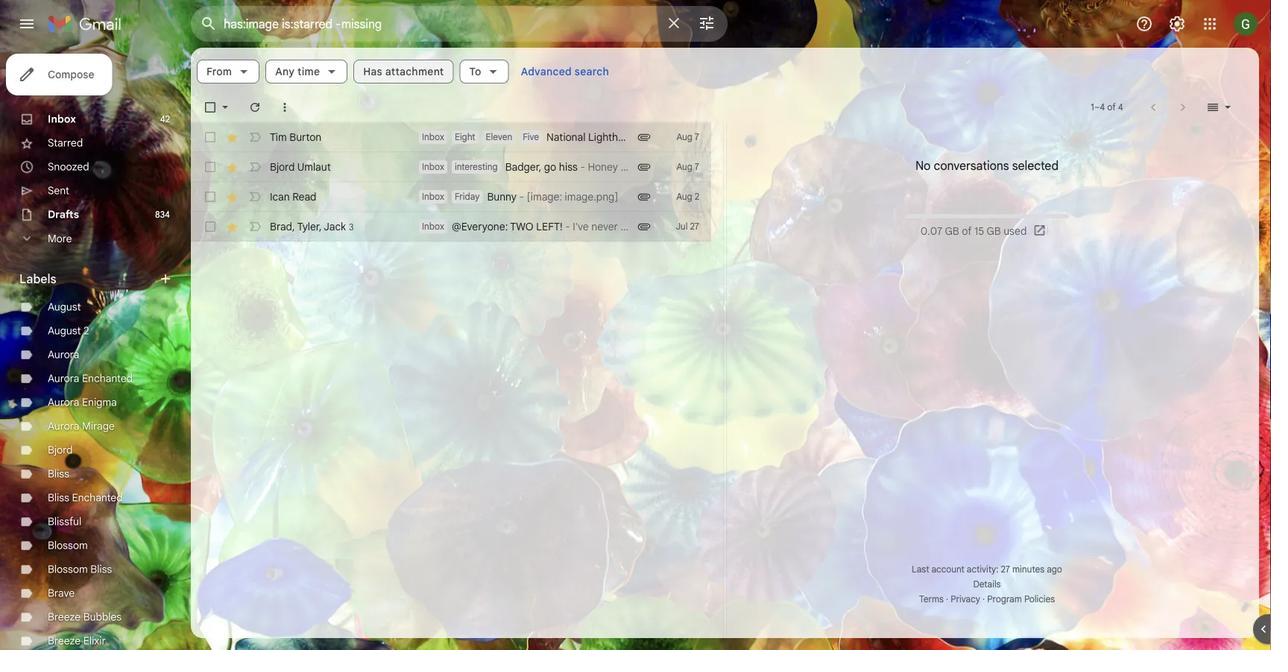 Task type: vqa. For each thing, say whether or not it's contained in the screenshot.
2nd Aug
yes



Task type: locate. For each thing, give the bounding box(es) containing it.
0 vertical spatial has attachment image
[[637, 130, 652, 145]]

1 august from the top
[[48, 301, 81, 314]]

0 vertical spatial blossom
[[48, 539, 88, 552]]

august up august 2 link
[[48, 301, 81, 314]]

from button
[[197, 60, 260, 84]]

aug 7 right day
[[677, 132, 700, 143]]

0 vertical spatial bliss
[[48, 468, 69, 481]]

None search field
[[191, 6, 728, 42]]

enigma
[[82, 396, 117, 409]]

3 aug from the top
[[677, 191, 692, 202]]

1 aurora from the top
[[48, 348, 79, 361]]

7 right day
[[695, 132, 700, 143]]

labels navigation
[[0, 48, 191, 650]]

minutes
[[1013, 564, 1045, 575]]

1 has attachment image from the top
[[637, 130, 652, 145]]

gb right 0.07
[[945, 225, 960, 238]]

· down details
[[983, 594, 985, 605]]

brad
[[270, 220, 292, 233]]

0 vertical spatial 7
[[695, 132, 700, 143]]

breeze for breeze elixir
[[48, 635, 81, 648]]

0 horizontal spatial ,
[[292, 220, 295, 233]]

has
[[363, 65, 382, 78]]

left!
[[536, 220, 563, 233]]

bliss for bliss enchanted
[[48, 491, 69, 505]]

1 vertical spatial 7
[[695, 161, 700, 173]]

1 vertical spatial aug 7
[[677, 161, 700, 173]]

None checkbox
[[203, 100, 218, 115], [203, 160, 218, 175], [203, 189, 218, 204], [203, 219, 218, 234], [203, 100, 218, 115], [203, 160, 218, 175], [203, 189, 218, 204], [203, 219, 218, 234]]

breeze down brave link
[[48, 611, 81, 624]]

bjord up ican
[[270, 160, 295, 173]]

enchanted for bliss enchanted
[[72, 491, 123, 505]]

starred
[[48, 136, 83, 150]]

1 horizontal spatial -
[[565, 220, 570, 233]]

0 vertical spatial august
[[48, 301, 81, 314]]

3
[[349, 221, 354, 232]]

program policies link
[[988, 594, 1055, 605]]

4 right 1
[[1100, 102, 1105, 113]]

1 vertical spatial enchanted
[[72, 491, 123, 505]]

1 vertical spatial breeze
[[48, 635, 81, 648]]

account
[[932, 564, 965, 575]]

2 aug from the top
[[677, 161, 693, 173]]

inbox left the friday
[[422, 191, 444, 202]]

1 vertical spatial has attachment image
[[637, 160, 652, 175]]

0 horizontal spatial gb
[[945, 225, 960, 238]]

row containing ican read
[[191, 182, 711, 212]]

bjord up bliss link
[[48, 444, 73, 457]]

2 row from the top
[[191, 152, 711, 182]]

row containing tim burton
[[191, 122, 711, 152]]

None checkbox
[[203, 130, 218, 145]]

enchanted up the enigma
[[82, 372, 133, 385]]

inbox
[[48, 113, 76, 126], [422, 132, 444, 143], [422, 161, 444, 173], [422, 191, 444, 202], [422, 221, 444, 232]]

row down the friday
[[191, 212, 711, 242]]

badger,
[[505, 160, 542, 173]]

0 horizontal spatial ·
[[946, 594, 949, 605]]

1 vertical spatial bliss
[[48, 491, 69, 505]]

august
[[48, 301, 81, 314], [48, 324, 81, 337]]

0 horizontal spatial 2
[[84, 324, 89, 337]]

1 horizontal spatial 4
[[1118, 102, 1124, 113]]

bliss
[[48, 468, 69, 481], [48, 491, 69, 505], [90, 563, 112, 576]]

aurora enigma link
[[48, 396, 117, 409]]

0 vertical spatial breeze
[[48, 611, 81, 624]]

august for august 2
[[48, 324, 81, 337]]

3 row from the top
[[191, 182, 711, 212]]

2 vertical spatial bliss
[[90, 563, 112, 576]]

blossom down blissful
[[48, 539, 88, 552]]

aug right day
[[677, 132, 693, 143]]

bunny - [image: image.png]
[[487, 190, 619, 203]]

bjord for bjord umlaut
[[270, 160, 295, 173]]

1 horizontal spatial ·
[[983, 594, 985, 605]]

-
[[580, 160, 585, 173], [520, 190, 524, 203], [565, 220, 570, 233]]

inbox up starred
[[48, 113, 76, 126]]

bjord
[[270, 160, 295, 173], [48, 444, 73, 457]]

4 aurora from the top
[[48, 420, 79, 433]]

7 up aug 2
[[695, 161, 700, 173]]

0 vertical spatial aug
[[677, 132, 693, 143]]

0 vertical spatial enchanted
[[82, 372, 133, 385]]

blossom for blossom bliss
[[48, 563, 88, 576]]

- right left!
[[565, 220, 570, 233]]

bunny
[[487, 190, 517, 203]]

aurora up bjord 'link'
[[48, 420, 79, 433]]

1 row from the top
[[191, 122, 711, 152]]

1 vertical spatial 27
[[1001, 564, 1010, 575]]

1 vertical spatial -
[[520, 190, 524, 203]]

aug for bunny - [image: image.png]
[[677, 191, 692, 202]]

2 blossom from the top
[[48, 563, 88, 576]]

of left 15
[[962, 225, 972, 238]]

blossom link
[[48, 539, 88, 552]]

no conversations selected
[[916, 158, 1059, 173]]

august down august link
[[48, 324, 81, 337]]

has attachment image for badger, go hiss
[[637, 160, 652, 175]]

2 has attachment image from the top
[[637, 160, 652, 175]]

2 inside labels "navigation"
[[84, 324, 89, 337]]

of right – on the right of page
[[1108, 102, 1116, 113]]

ican read
[[270, 190, 317, 203]]

inbox left eight
[[422, 132, 444, 143]]

enchanted
[[82, 372, 133, 385], [72, 491, 123, 505]]

0 horizontal spatial 27
[[690, 221, 700, 232]]

0.07
[[921, 225, 943, 238]]

- right 'bunny'
[[520, 190, 524, 203]]

time
[[298, 65, 320, 78]]

1 horizontal spatial 2
[[695, 191, 700, 202]]

aurora
[[48, 348, 79, 361], [48, 372, 79, 385], [48, 396, 79, 409], [48, 420, 79, 433]]

2 aurora from the top
[[48, 372, 79, 385]]

breeze bubbles link
[[48, 611, 122, 624]]

clear search image
[[659, 8, 689, 38]]

advanced search
[[521, 65, 609, 78]]

august 2 link
[[48, 324, 89, 337]]

inbox left interesting
[[422, 161, 444, 173]]

1
[[1091, 102, 1095, 113]]

august 2
[[48, 324, 89, 337]]

,
[[292, 220, 295, 233], [319, 220, 322, 233]]

2 for aug 2
[[695, 191, 700, 202]]

inbox for ican read
[[422, 191, 444, 202]]

, left tyler
[[292, 220, 295, 233]]

0 horizontal spatial bjord
[[48, 444, 73, 457]]

breeze left elixir at bottom left
[[48, 635, 81, 648]]

aug 7 for national lighthouse day
[[677, 132, 700, 143]]

enchanted up the blissful link
[[72, 491, 123, 505]]

2 4 from the left
[[1118, 102, 1124, 113]]

2 breeze from the top
[[48, 635, 81, 648]]

27 right activity:
[[1001, 564, 1010, 575]]

2 , from the left
[[319, 220, 322, 233]]

4 row from the top
[[191, 212, 711, 242]]

any time button
[[266, 60, 348, 84]]

aurora down the aurora link
[[48, 372, 79, 385]]

sent link
[[48, 184, 69, 197]]

1 vertical spatial 2
[[84, 324, 89, 337]]

aurora link
[[48, 348, 79, 361]]

no
[[916, 158, 931, 173]]

blossom down 'blossom' link
[[48, 563, 88, 576]]

2 vertical spatial has attachment image
[[637, 219, 652, 234]]

friday
[[455, 191, 480, 202]]

2 · from the left
[[983, 594, 985, 605]]

· right terms 'link'
[[946, 594, 949, 605]]

compose
[[48, 68, 94, 81]]

2 vertical spatial -
[[565, 220, 570, 233]]

1 , from the left
[[292, 220, 295, 233]]

aug up jul
[[677, 191, 692, 202]]

1 7 from the top
[[695, 132, 700, 143]]

aurora down august 2
[[48, 348, 79, 361]]

aug 7 up aug 2
[[677, 161, 700, 173]]

27 right jul
[[690, 221, 700, 232]]

, left jack
[[319, 220, 322, 233]]

read
[[293, 190, 317, 203]]

privacy link
[[951, 594, 981, 605]]

brave
[[48, 587, 75, 600]]

0 vertical spatial 27
[[690, 221, 700, 232]]

2 7 from the top
[[695, 161, 700, 173]]

breeze
[[48, 611, 81, 624], [48, 635, 81, 648]]

gb
[[945, 225, 960, 238], [987, 225, 1001, 238]]

3 has attachment image from the top
[[637, 219, 652, 234]]

row containing bjord umlaut
[[191, 152, 711, 182]]

–
[[1095, 102, 1100, 113]]

row up interesting
[[191, 122, 711, 152]]

bjord umlaut
[[270, 160, 331, 173]]

inbox left @everyone:
[[422, 221, 444, 232]]

row
[[191, 122, 711, 152], [191, 152, 711, 182], [191, 182, 711, 212], [191, 212, 711, 242]]

- right the hiss
[[580, 160, 585, 173]]

1 gb from the left
[[945, 225, 960, 238]]

row down interesting
[[191, 182, 711, 212]]

0 horizontal spatial of
[[962, 225, 972, 238]]

jul
[[676, 221, 688, 232]]

0 horizontal spatial 4
[[1100, 102, 1105, 113]]

go
[[544, 160, 557, 173]]

1 vertical spatial aug
[[677, 161, 693, 173]]

1 breeze from the top
[[48, 611, 81, 624]]

row containing brad
[[191, 212, 711, 242]]

2 inside 'row'
[[695, 191, 700, 202]]

1 horizontal spatial bjord
[[270, 160, 295, 173]]

1 vertical spatial bjord
[[48, 444, 73, 457]]

1 horizontal spatial 27
[[1001, 564, 1010, 575]]

1 aug 7 from the top
[[677, 132, 700, 143]]

834
[[155, 209, 170, 220]]

brave link
[[48, 587, 75, 600]]

2 horizontal spatial -
[[580, 160, 585, 173]]

main menu image
[[18, 15, 36, 33]]

inbox inside inbox @everyone: two left! -
[[422, 221, 444, 232]]

used
[[1004, 225, 1027, 238]]

selected
[[1013, 158, 1059, 173]]

3 aurora from the top
[[48, 396, 79, 409]]

aug up aug 2
[[677, 161, 693, 173]]

1 vertical spatial blossom
[[48, 563, 88, 576]]

bliss link
[[48, 468, 69, 481]]

elixir
[[83, 635, 106, 648]]

4 right – on the right of page
[[1118, 102, 1124, 113]]

1 horizontal spatial ,
[[319, 220, 322, 233]]

more button
[[0, 227, 179, 251]]

enchanted for aurora enchanted
[[82, 372, 133, 385]]

conversations
[[934, 158, 1009, 173]]

compose button
[[6, 54, 112, 95]]

7
[[695, 132, 700, 143], [695, 161, 700, 173]]

details link
[[974, 579, 1001, 590]]

1 vertical spatial august
[[48, 324, 81, 337]]

row down eight
[[191, 152, 711, 182]]

0 vertical spatial 2
[[695, 191, 700, 202]]

has attachment image
[[637, 130, 652, 145], [637, 160, 652, 175], [637, 219, 652, 234]]

labels heading
[[19, 271, 158, 286]]

0 vertical spatial bjord
[[270, 160, 295, 173]]

@everyone:
[[452, 220, 508, 233]]

1 blossom from the top
[[48, 539, 88, 552]]

2 vertical spatial aug
[[677, 191, 692, 202]]

2 aug 7 from the top
[[677, 161, 700, 173]]

toggle split pane mode image
[[1206, 100, 1221, 115]]

gb right 15
[[987, 225, 1001, 238]]

aurora up aurora mirage link
[[48, 396, 79, 409]]

1 horizontal spatial gb
[[987, 225, 1001, 238]]

none checkbox inside no conversations selected main content
[[203, 130, 218, 145]]

bjord inside 'row'
[[270, 160, 295, 173]]

2 august from the top
[[48, 324, 81, 337]]

more
[[48, 232, 72, 245]]

aurora for the aurora link
[[48, 348, 79, 361]]

2
[[695, 191, 700, 202], [84, 324, 89, 337]]

0 vertical spatial aug 7
[[677, 132, 700, 143]]

has attachment image
[[637, 189, 652, 204]]

0 vertical spatial of
[[1108, 102, 1116, 113]]

aug 7
[[677, 132, 700, 143], [677, 161, 700, 173]]

bjord inside labels "navigation"
[[48, 444, 73, 457]]



Task type: describe. For each thing, give the bounding box(es) containing it.
bjord link
[[48, 444, 73, 457]]

bjord for bjord 'link'
[[48, 444, 73, 457]]

details
[[974, 579, 1001, 590]]

[image:
[[527, 190, 562, 203]]

blossom for 'blossom' link
[[48, 539, 88, 552]]

drafts
[[48, 208, 79, 221]]

hiss
[[559, 160, 578, 173]]

ago
[[1047, 564, 1063, 575]]

0.07 gb of 15 gb used
[[921, 225, 1027, 238]]

has attachment image for national lighthouse day
[[637, 130, 652, 145]]

refresh image
[[248, 100, 263, 115]]

bliss for bliss link
[[48, 468, 69, 481]]

27 inside 'row'
[[690, 221, 700, 232]]

any
[[275, 65, 295, 78]]

aug for badger, go hiss -
[[677, 161, 693, 173]]

0 horizontal spatial -
[[520, 190, 524, 203]]

bliss enchanted
[[48, 491, 123, 505]]

search
[[575, 65, 609, 78]]

1 horizontal spatial of
[[1108, 102, 1116, 113]]

interesting
[[455, 161, 498, 173]]

advanced
[[521, 65, 572, 78]]

attachment
[[385, 65, 444, 78]]

aurora for aurora enigma
[[48, 396, 79, 409]]

aurora mirage link
[[48, 420, 115, 433]]

lighthouse
[[588, 131, 641, 144]]

bubbles
[[83, 611, 122, 624]]

2 gb from the left
[[987, 225, 1001, 238]]

mirage
[[82, 420, 115, 433]]

Search mail text field
[[224, 16, 656, 31]]

brad , tyler , jack 3
[[270, 220, 354, 233]]

two
[[510, 220, 534, 233]]

aurora for aurora mirage
[[48, 420, 79, 433]]

breeze elixir link
[[48, 635, 106, 648]]

1 4 from the left
[[1100, 102, 1105, 113]]

any time
[[275, 65, 320, 78]]

search mail image
[[195, 10, 222, 37]]

to
[[469, 65, 482, 78]]

starred link
[[48, 136, 83, 150]]

aurora enchanted
[[48, 372, 133, 385]]

image.png]
[[565, 190, 619, 203]]

sent
[[48, 184, 69, 197]]

national
[[547, 131, 586, 144]]

no conversations selected main content
[[191, 48, 1260, 638]]

august link
[[48, 301, 81, 314]]

aug 7 for badger, go hiss
[[677, 161, 700, 173]]

1 vertical spatial of
[[962, 225, 972, 238]]

has attachment
[[363, 65, 444, 78]]

policies
[[1025, 594, 1055, 605]]

1 aug from the top
[[677, 132, 693, 143]]

tyler
[[297, 220, 319, 233]]

tim
[[270, 131, 287, 144]]

jack
[[324, 220, 346, 233]]

15
[[975, 225, 985, 238]]

42
[[160, 114, 170, 125]]

advanced search button
[[515, 58, 615, 85]]

bliss enchanted link
[[48, 491, 123, 505]]

support image
[[1136, 15, 1154, 33]]

inbox inside labels "navigation"
[[48, 113, 76, 126]]

snoozed
[[48, 160, 89, 173]]

terms link
[[919, 594, 944, 605]]

breeze for breeze bubbles
[[48, 611, 81, 624]]

inbox for tim burton
[[422, 132, 444, 143]]

0 vertical spatial -
[[580, 160, 585, 173]]

blissful
[[48, 515, 81, 528]]

ican
[[270, 190, 290, 203]]

aurora enigma
[[48, 396, 117, 409]]

aurora enchanted link
[[48, 372, 133, 385]]

has attachment image for @everyone: two left!
[[637, 219, 652, 234]]

7 for national lighthouse day
[[695, 132, 700, 143]]

more image
[[277, 100, 292, 115]]

7 for badger, go hiss
[[695, 161, 700, 173]]

national lighthouse day
[[547, 131, 662, 144]]

labels
[[19, 271, 56, 286]]

advanced search options image
[[692, 8, 722, 38]]

last
[[912, 564, 930, 575]]

umlaut
[[297, 160, 331, 173]]

day
[[644, 131, 662, 144]]

inbox for bjord umlaut
[[422, 161, 444, 173]]

2 for august 2
[[84, 324, 89, 337]]

27 inside last account activity: 27 minutes ago details terms · privacy · program policies
[[1001, 564, 1010, 575]]

blossom bliss link
[[48, 563, 112, 576]]

snoozed link
[[48, 160, 89, 173]]

last account activity: 27 minutes ago details terms · privacy · program policies
[[912, 564, 1063, 605]]

has attachment button
[[354, 60, 454, 84]]

five
[[523, 132, 539, 143]]

gmail image
[[48, 9, 129, 39]]

terms
[[919, 594, 944, 605]]

activity:
[[967, 564, 999, 575]]

aurora for aurora enchanted
[[48, 372, 79, 385]]

to button
[[460, 60, 509, 84]]

from
[[207, 65, 232, 78]]

1 · from the left
[[946, 594, 949, 605]]

privacy
[[951, 594, 981, 605]]

badger, go hiss -
[[505, 160, 588, 173]]

tim burton
[[270, 131, 322, 144]]

aurora mirage
[[48, 420, 115, 433]]

breeze bubbles
[[48, 611, 122, 624]]

settings image
[[1169, 15, 1187, 33]]

august for august link
[[48, 301, 81, 314]]

eight
[[455, 132, 476, 143]]

1 – 4 of 4
[[1091, 102, 1124, 113]]

follow link to manage storage image
[[1033, 224, 1048, 239]]

eleven
[[486, 132, 513, 143]]

program
[[988, 594, 1022, 605]]



